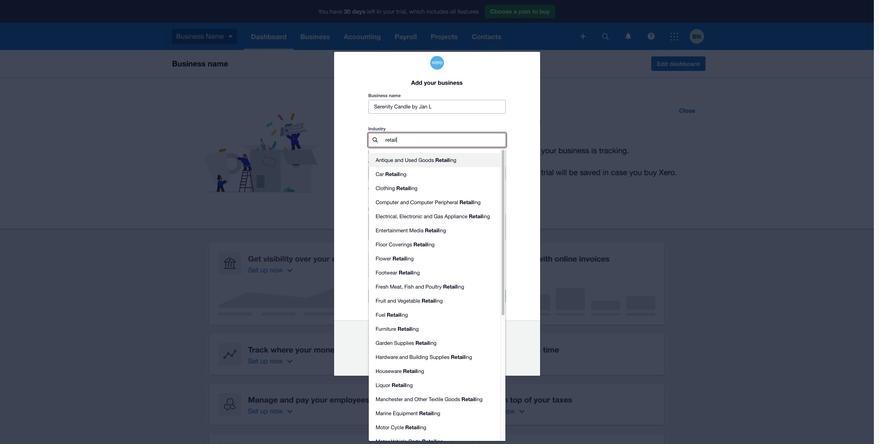 Task type: describe. For each thing, give the bounding box(es) containing it.
gas
[[434, 214, 444, 220]]

ing inside the 'garden supplies retail ing'
[[430, 341, 437, 346]]

the
[[418, 150, 423, 154]]

retail down "building"
[[403, 368, 418, 375]]

2 computer from the left
[[411, 200, 434, 206]]

add your business
[[412, 79, 463, 86]]

retail right appliance at the top of page
[[469, 213, 483, 220]]

no, it's just me
[[382, 231, 416, 237]]

houseware retail ing
[[376, 368, 425, 375]]

and for textile
[[405, 397, 413, 403]]

zone:
[[379, 188, 388, 192]]

and for goods
[[395, 157, 404, 163]]

provided
[[446, 150, 460, 154]]

ing inside furniture retail ing
[[412, 327, 419, 332]]

xero image
[[431, 56, 444, 70]]

equipment
[[393, 411, 418, 417]]

and inside electrical, electronic and gas appliance retail ing
[[424, 214, 433, 220]]

electrical, electronic and gas appliance retail ing
[[376, 213, 490, 220]]

retail right poultry
[[444, 284, 458, 290]]

other
[[415, 397, 428, 403]]

antique and used goods retail ing
[[376, 157, 457, 163]]

buy now button
[[369, 290, 435, 303]]

cycle
[[391, 425, 404, 431]]

do you have employees?
[[369, 207, 422, 212]]

xero
[[445, 342, 454, 347]]

clothing retail ing
[[376, 185, 418, 191]]

motor
[[376, 425, 390, 431]]

footwear
[[376, 270, 398, 276]]

ing inside houseware retail ing
[[418, 369, 425, 375]]

ing inside fresh meat, fish and poultry retail ing
[[458, 284, 465, 290]]

your inside coming from quickbooks? move your data into xero for free.
[[416, 342, 425, 347]]

retail down poultry
[[422, 298, 436, 304]]

08:00)
[[399, 188, 410, 192]]

goods inside manchester and other textile goods retail ing
[[445, 397, 461, 403]]

flower retail ing
[[376, 256, 414, 262]]

and inside fresh meat, fish and poultry retail ing
[[416, 284, 424, 290]]

business name
[[369, 93, 401, 98]]

retail up fish
[[399, 270, 413, 276]]

ing inside the liquor retail ing
[[406, 383, 413, 389]]

flower
[[376, 256, 392, 262]]

have
[[385, 207, 395, 212]]

car
[[376, 171, 384, 177]]

furniture
[[376, 327, 397, 332]]

entertainment media retail ing
[[376, 228, 446, 234]]

time
[[369, 188, 378, 192]]

floor
[[376, 242, 388, 248]]

ing inside hardware and building supplies retail ing
[[466, 355, 473, 361]]

entertainment
[[376, 228, 408, 234]]

electrical,
[[376, 214, 398, 220]]

ing inside motor cycle retail ing
[[420, 425, 427, 431]]

coverings
[[389, 242, 413, 248]]

(utc-
[[389, 188, 399, 192]]

peripheral
[[435, 200, 459, 206]]

garden
[[376, 341, 393, 346]]

see
[[424, 353, 433, 359]]

do you have employees? group
[[369, 214, 506, 241]]

ing inside fuel retail ing
[[401, 312, 408, 318]]

footwear retail ing
[[376, 270, 420, 276]]

name
[[389, 93, 401, 98]]

0 horizontal spatial from
[[409, 150, 417, 154]]

coming
[[404, 333, 423, 340]]

ing inside clothing retail ing
[[411, 186, 418, 191]]

goods inside 'antique and used goods retail ing'
[[419, 157, 434, 163]]

motor cycle retail ing
[[376, 425, 427, 431]]

select an industry from the suggestions provided
[[378, 150, 460, 154]]

into
[[436, 342, 444, 347]]

textile
[[429, 397, 444, 403]]

industry
[[394, 150, 408, 154]]

electronic
[[400, 214, 423, 220]]

retail down suggestions
[[436, 157, 450, 163]]

ing inside "fruit and vegetable retail ing"
[[436, 298, 443, 304]]

garden supplies retail ing
[[376, 340, 437, 346]]

retail down coming
[[416, 340, 430, 346]]

list box containing retail
[[369, 149, 501, 445]]

ing inside computer and computer peripheral retail ing
[[474, 200, 481, 206]]

it's
[[391, 231, 398, 237]]

appliance
[[445, 214, 468, 220]]

liquor retail ing
[[376, 383, 413, 389]]

supplies inside hardware and building supplies retail ing
[[430, 355, 450, 361]]

retail right car
[[386, 171, 400, 177]]

retail right the fuel
[[387, 312, 401, 318]]

retail left baja
[[397, 185, 411, 191]]

manchester and other textile goods retail ing
[[376, 397, 483, 403]]

coming from quickbooks? move your data into xero for free.
[[404, 333, 471, 347]]

ing inside 'antique and used goods retail ing'
[[450, 157, 457, 163]]

quickbooks?
[[438, 333, 471, 340]]

retail down for
[[451, 354, 466, 361]]

business
[[369, 93, 388, 98]]

yes
[[382, 218, 390, 223]]

retail down me
[[414, 242, 428, 248]]

baja
[[411, 188, 418, 192]]

california
[[420, 188, 436, 192]]



Task type: locate. For each thing, give the bounding box(es) containing it.
fuel retail ing
[[376, 312, 408, 318]]

furniture retail ing
[[376, 326, 419, 332]]

ing inside electrical, electronic and gas appliance retail ing
[[483, 214, 490, 220]]

just
[[399, 231, 408, 237]]

do
[[369, 207, 375, 212]]

ing inside flower retail ing
[[407, 256, 414, 262]]

your right add
[[424, 79, 437, 86]]

0 vertical spatial supplies
[[394, 341, 414, 346]]

fruit
[[376, 298, 386, 304]]

now
[[402, 294, 413, 300]]

your left data on the left of the page
[[416, 342, 425, 347]]

1 horizontal spatial goods
[[445, 397, 461, 403]]

industry
[[369, 126, 386, 132]]

an
[[389, 150, 393, 154]]

and left gas
[[424, 214, 433, 220]]

and left other
[[405, 397, 413, 403]]

vegetable
[[398, 298, 421, 304]]

media
[[410, 228, 424, 234]]

for
[[455, 342, 461, 347]]

poultry
[[426, 284, 442, 290]]

1 horizontal spatial from
[[425, 333, 436, 340]]

ing
[[450, 157, 457, 163], [400, 171, 407, 177], [411, 186, 418, 191], [474, 200, 481, 206], [483, 214, 490, 220], [439, 228, 446, 234], [428, 242, 435, 248], [407, 256, 414, 262], [413, 270, 420, 276], [458, 284, 465, 290], [436, 298, 443, 304], [401, 312, 408, 318], [412, 327, 419, 332], [430, 341, 437, 346], [466, 355, 473, 361], [418, 369, 425, 375], [406, 383, 413, 389], [476, 397, 483, 403], [434, 411, 441, 417], [420, 425, 427, 431]]

ing inside marine equipment retail ing
[[434, 411, 441, 417]]

houseware
[[376, 369, 402, 375]]

retail right textile
[[462, 397, 476, 403]]

fruit and vegetable retail ing
[[376, 298, 443, 304]]

see details button
[[418, 349, 457, 363]]

supplies
[[394, 341, 414, 346], [430, 355, 450, 361]]

fuel
[[376, 312, 386, 318]]

group
[[369, 149, 506, 445]]

0 horizontal spatial supplies
[[394, 341, 414, 346]]

and for supplies
[[400, 355, 408, 361]]

Industry field
[[385, 134, 506, 147]]

retail up coming
[[398, 326, 412, 332]]

select
[[378, 150, 388, 154]]

from inside coming from quickbooks? move your data into xero for free.
[[425, 333, 436, 340]]

and inside computer and computer peripheral retail ing
[[401, 200, 409, 206]]

you
[[376, 207, 384, 212]]

move
[[404, 342, 415, 347]]

from left the
[[409, 150, 417, 154]]

fresh meat, fish and poultry retail ing
[[376, 284, 465, 290]]

0 horizontal spatial goods
[[419, 157, 434, 163]]

1 vertical spatial goods
[[445, 397, 461, 403]]

your
[[424, 79, 437, 86], [416, 342, 425, 347]]

1 horizontal spatial supplies
[[430, 355, 450, 361]]

time zone: (utc-08:00) baja california
[[369, 188, 436, 192]]

free.
[[462, 342, 471, 347]]

hardware and building supplies retail ing
[[376, 354, 473, 361]]

retail down electrical, electronic and gas appliance retail ing
[[425, 228, 439, 234]]

details
[[435, 353, 451, 359]]

ing inside footwear retail ing
[[413, 270, 420, 276]]

data
[[426, 342, 435, 347]]

1 vertical spatial from
[[425, 333, 436, 340]]

ing inside manchester and other textile goods retail ing
[[476, 397, 483, 403]]

0 horizontal spatial computer
[[376, 200, 399, 206]]

country
[[369, 159, 386, 165]]

add
[[412, 79, 423, 86]]

Business name field
[[369, 100, 506, 113]]

and inside 'antique and used goods retail ing'
[[395, 157, 404, 163]]

liquor
[[376, 383, 391, 389]]

retail up appliance at the top of page
[[460, 199, 474, 206]]

supplies down into
[[430, 355, 450, 361]]

and for retail
[[388, 298, 397, 304]]

clothing
[[376, 186, 395, 191]]

business
[[438, 79, 463, 86]]

list box
[[369, 149, 501, 445]]

search icon image
[[373, 138, 378, 143]]

and inside manchester and other textile goods retail ing
[[405, 397, 413, 403]]

floor coverings retail ing
[[376, 242, 435, 248]]

0 vertical spatial from
[[409, 150, 417, 154]]

ing inside car retail ing
[[400, 171, 407, 177]]

buy now
[[391, 294, 413, 300]]

antique
[[376, 157, 394, 163]]

from up data on the left of the page
[[425, 333, 436, 340]]

goods down the
[[419, 157, 434, 163]]

marine
[[376, 411, 392, 417]]

computer down the california
[[411, 200, 434, 206]]

hardware
[[376, 355, 398, 361]]

used
[[405, 157, 417, 163]]

fish
[[405, 284, 414, 290]]

0 vertical spatial goods
[[419, 157, 434, 163]]

and for peripheral
[[401, 200, 409, 206]]

retail down coverings
[[393, 256, 407, 262]]

ing inside the entertainment media retail ing
[[439, 228, 446, 234]]

fresh
[[376, 284, 389, 290]]

supplies down coming
[[394, 341, 414, 346]]

and
[[395, 157, 404, 163], [401, 200, 409, 206], [424, 214, 433, 220], [416, 284, 424, 290], [388, 298, 397, 304], [400, 355, 408, 361], [405, 397, 413, 403]]

car retail ing
[[376, 171, 407, 177]]

1 vertical spatial your
[[416, 342, 425, 347]]

1 vertical spatial supplies
[[430, 355, 450, 361]]

retail down marine equipment retail ing
[[406, 425, 420, 431]]

employees?
[[396, 207, 422, 212]]

marine equipment retail ing
[[376, 411, 441, 417]]

buy
[[391, 294, 401, 300]]

1 horizontal spatial computer
[[411, 200, 434, 206]]

goods
[[419, 157, 434, 163], [445, 397, 461, 403]]

retail down houseware retail ing
[[392, 383, 406, 389]]

retail
[[436, 157, 450, 163], [386, 171, 400, 177], [397, 185, 411, 191], [460, 199, 474, 206], [469, 213, 483, 220], [425, 228, 439, 234], [414, 242, 428, 248], [393, 256, 407, 262], [399, 270, 413, 276], [444, 284, 458, 290], [422, 298, 436, 304], [387, 312, 401, 318], [398, 326, 412, 332], [416, 340, 430, 346], [451, 354, 466, 361], [403, 368, 418, 375], [392, 383, 406, 389], [462, 397, 476, 403], [420, 411, 434, 417], [406, 425, 420, 431]]

group containing retail
[[369, 149, 506, 445]]

1 computer from the left
[[376, 200, 399, 206]]

computer up have
[[376, 200, 399, 206]]

computer and computer peripheral retail ing
[[376, 199, 481, 206]]

meat,
[[390, 284, 403, 290]]

no,
[[382, 231, 390, 237]]

and down move
[[400, 355, 408, 361]]

and right fruit
[[388, 298, 397, 304]]

ing inside floor coverings retail ing
[[428, 242, 435, 248]]

me
[[409, 231, 416, 237]]

0 vertical spatial your
[[424, 79, 437, 86]]

and down industry
[[395, 157, 404, 163]]

supplies inside the 'garden supplies retail ing'
[[394, 341, 414, 346]]

building
[[410, 355, 429, 361]]

and inside hardware and building supplies retail ing
[[400, 355, 408, 361]]

see details
[[424, 353, 451, 359]]

goods right textile
[[445, 397, 461, 403]]

and up employees?
[[401, 200, 409, 206]]

retail down manchester and other textile goods retail ing
[[420, 411, 434, 417]]

and right fish
[[416, 284, 424, 290]]

manchester
[[376, 397, 403, 403]]

and inside "fruit and vegetable retail ing"
[[388, 298, 397, 304]]



Task type: vqa. For each thing, say whether or not it's contained in the screenshot.
second Received from the bottom of the page
no



